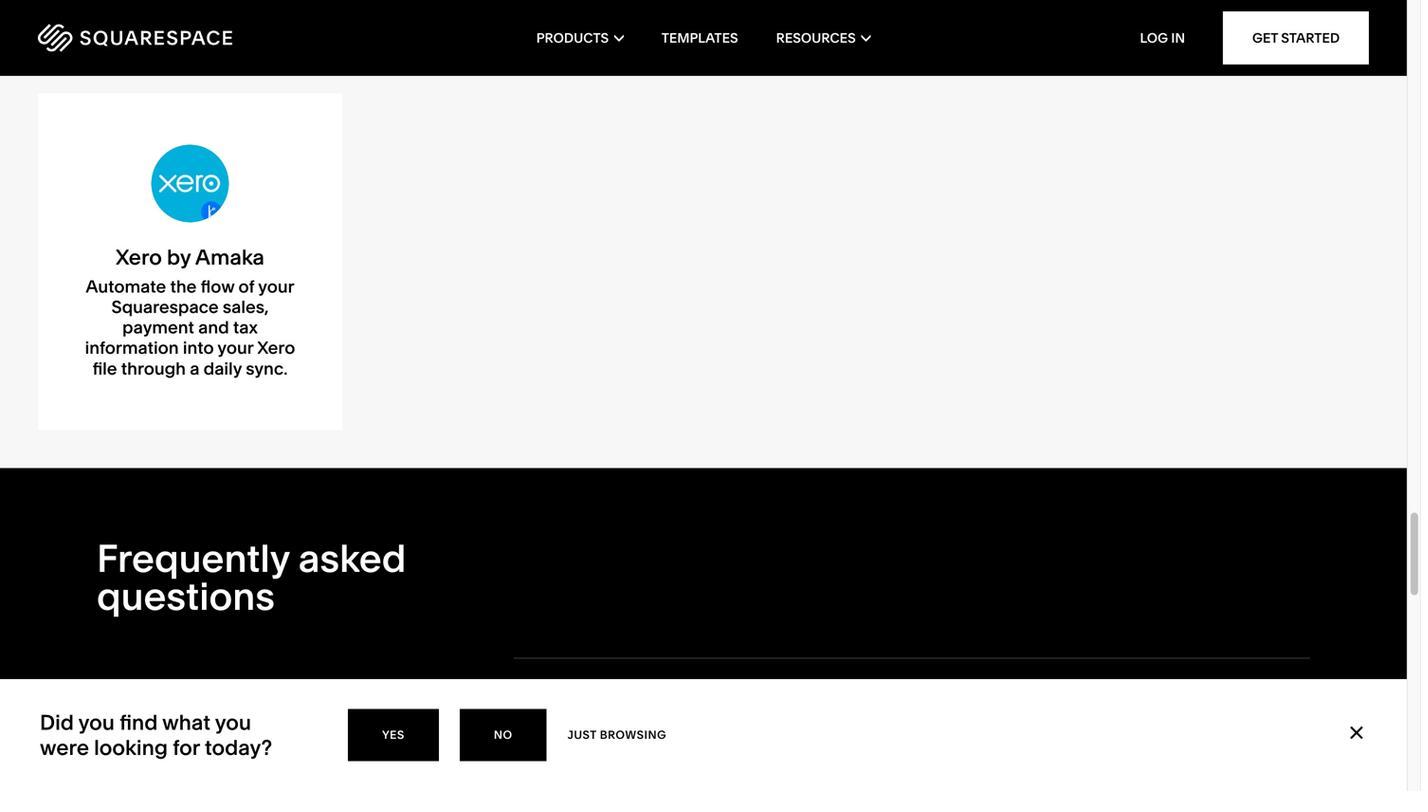 Task type: describe. For each thing, give the bounding box(es) containing it.
0 vertical spatial your
[[258, 276, 295, 297]]

a
[[190, 358, 200, 379]]

0 horizontal spatial your
[[218, 337, 254, 358]]

2 you from the left
[[215, 710, 251, 735]]

xero by amaka automate the flow of your squarespace sales, payment and tax information into your xero file through a daily sync.
[[85, 244, 295, 379]]

plugins,
[[759, 752, 838, 778]]

did you find what you were looking for today?
[[40, 710, 272, 760]]

frequently
[[97, 535, 290, 581]]

file
[[93, 358, 117, 379]]

log             in link
[[1141, 30, 1186, 46]]

frequently asked questions
[[97, 535, 406, 619]]

what are extensions?
[[514, 681, 726, 707]]

today?
[[205, 735, 272, 760]]

by
[[167, 244, 191, 270]]

yes
[[382, 728, 405, 742]]

what
[[162, 710, 211, 735]]

ons,
[[889, 752, 931, 778]]

find
[[120, 710, 158, 735]]

of
[[239, 276, 255, 297]]

daily
[[204, 358, 242, 379]]

did
[[40, 710, 74, 735]]

questions
[[97, 573, 275, 619]]

flow
[[201, 276, 235, 297]]

have
[[707, 752, 754, 778]]

in
[[1172, 30, 1186, 46]]

the
[[170, 276, 197, 297]]

add-
[[842, 752, 889, 778]]

logo image
[[151, 145, 229, 222]]

no
[[494, 728, 513, 742]]

templates
[[662, 30, 739, 46]]

1 vertical spatial xero
[[258, 337, 295, 358]]



Task type: locate. For each thing, give the bounding box(es) containing it.
log             in
[[1141, 30, 1186, 46]]

sync.
[[246, 358, 288, 379]]

were
[[40, 735, 89, 760]]

0 horizontal spatial xero
[[116, 244, 162, 270]]

no button
[[460, 709, 547, 761]]

you
[[78, 710, 115, 735], [215, 710, 251, 735]]

extensions?
[[608, 681, 726, 707]]

xero down sales,
[[258, 337, 295, 358]]

or
[[935, 752, 956, 778]]

squarespace inside xero by amaka automate the flow of your squarespace sales, payment and tax information into your xero file through a daily sync.
[[111, 296, 219, 317]]

xero
[[116, 244, 162, 270], [258, 337, 295, 358]]

does squarespace have plugins, add-ons, or apps?
[[514, 752, 1021, 778]]

squarespace
[[111, 296, 219, 317], [570, 752, 702, 778]]

get started
[[1253, 30, 1341, 46]]

1 vertical spatial squarespace
[[570, 752, 702, 778]]

xero up automate at top
[[116, 244, 162, 270]]

1 you from the left
[[78, 710, 115, 735]]

0 horizontal spatial you
[[78, 710, 115, 735]]

1 horizontal spatial your
[[258, 276, 295, 297]]

your right of
[[258, 276, 295, 297]]

payment
[[122, 317, 194, 338]]

log
[[1141, 30, 1169, 46]]

0 vertical spatial squarespace
[[111, 296, 219, 317]]

1 horizontal spatial squarespace
[[570, 752, 702, 778]]

automate
[[86, 276, 166, 297]]

asked
[[299, 535, 406, 581]]

1 horizontal spatial you
[[215, 710, 251, 735]]

browsing
[[600, 728, 667, 742]]

yes button
[[348, 709, 439, 761]]

and
[[198, 317, 229, 338]]

resources
[[777, 30, 856, 46]]

get
[[1253, 30, 1279, 46]]

products
[[537, 30, 609, 46]]

started
[[1282, 30, 1341, 46]]

through
[[121, 358, 186, 379]]

squarespace down browsing
[[570, 752, 702, 778]]

information
[[85, 337, 179, 358]]

0 horizontal spatial squarespace
[[111, 296, 219, 317]]

just browsing
[[568, 728, 667, 742]]

resources button
[[777, 0, 871, 76]]

templates link
[[662, 0, 739, 76]]

0 vertical spatial xero
[[116, 244, 162, 270]]

1 vertical spatial your
[[218, 337, 254, 358]]

are
[[571, 681, 603, 707]]

you right 'what'
[[215, 710, 251, 735]]

just browsing link
[[568, 725, 667, 746]]

amaka
[[195, 244, 265, 270]]

for
[[173, 735, 200, 760]]

squarespace logo link
[[38, 24, 304, 52]]

your right into
[[218, 337, 254, 358]]

1 horizontal spatial xero
[[258, 337, 295, 358]]

squarespace logo image
[[38, 24, 232, 52]]

does
[[514, 752, 566, 778]]

squarespace down by
[[111, 296, 219, 317]]

just
[[568, 728, 597, 742]]

apps?
[[961, 752, 1021, 778]]

tax
[[233, 317, 258, 338]]

into
[[183, 337, 214, 358]]

sales,
[[223, 296, 269, 317]]

looking
[[94, 735, 168, 760]]

what
[[514, 681, 566, 707]]

your
[[258, 276, 295, 297], [218, 337, 254, 358]]

get started link
[[1224, 11, 1370, 65]]

you right did
[[78, 710, 115, 735]]

products button
[[537, 0, 624, 76]]



Task type: vqa. For each thing, say whether or not it's contained in the screenshot.
Oranssi image
no



